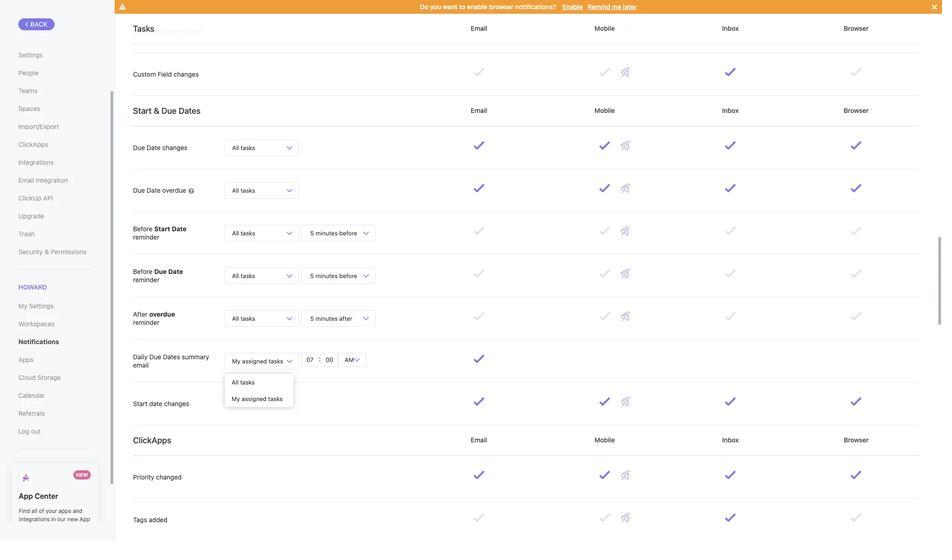 Task type: describe. For each thing, give the bounding box(es) containing it.
start for &
[[133, 106, 152, 115]]

1 vertical spatial assigned
[[242, 395, 267, 402]]

email
[[133, 361, 149, 369]]

apps
[[59, 508, 71, 514]]

notifications
[[18, 338, 59, 346]]

teams
[[18, 87, 38, 95]]

& for security
[[45, 248, 49, 256]]

changes for start date changes
[[164, 400, 189, 407]]

want
[[443, 3, 458, 11]]

people link
[[18, 65, 91, 81]]

inbox for tasks
[[721, 24, 741, 32]]

of
[[39, 508, 44, 514]]

minutes for overdue
[[316, 315, 338, 322]]

custom field changes
[[133, 70, 199, 78]]

workspaces link
[[18, 316, 91, 332]]

to
[[459, 3, 466, 11]]

3 off image from the top
[[622, 141, 630, 150]]

permissions
[[51, 248, 86, 256]]

email for clickapps
[[469, 436, 489, 444]]

browser for start & due dates
[[843, 106, 871, 114]]

before due date reminder
[[133, 267, 183, 284]]

daily due dates summary email
[[133, 353, 209, 369]]

api
[[43, 194, 53, 202]]

do
[[420, 3, 429, 11]]

reminder inside after overdue reminder
[[133, 318, 160, 326]]

security & permissions
[[18, 248, 86, 256]]

checklist item resolved
[[133, 27, 202, 35]]

checklist
[[133, 27, 160, 35]]

clickup
[[18, 194, 41, 202]]

our
[[57, 516, 66, 523]]

tasks
[[133, 24, 155, 33]]

new
[[67, 516, 78, 523]]

browser for tasks
[[843, 24, 871, 32]]

before start date reminder
[[133, 225, 187, 241]]

clickapps link
[[18, 137, 91, 152]]

later
[[623, 3, 637, 11]]

apps
[[18, 356, 34, 364]]

1 vertical spatial settings
[[29, 302, 54, 310]]

log out link
[[18, 424, 91, 439]]

calendar
[[18, 392, 45, 399]]

integrations
[[19, 516, 50, 523]]

tags added
[[133, 516, 167, 524]]

start date changes
[[133, 400, 189, 407]]

settings link
[[18, 47, 91, 63]]

after
[[133, 310, 148, 318]]

before for due date
[[339, 272, 357, 279]]

0 vertical spatial overdue
[[162, 186, 186, 194]]

new
[[76, 472, 88, 478]]

date up before start date reminder
[[147, 186, 161, 194]]

notifications link
[[18, 334, 91, 350]]

back link
[[18, 18, 54, 30]]

am
[[343, 356, 356, 363]]

referrals link
[[18, 406, 91, 421]]

after overdue reminder
[[133, 310, 175, 326]]

clickup api link
[[18, 190, 91, 206]]

browser
[[489, 3, 514, 11]]

find all of your apps and integrations in our new app center!
[[19, 508, 90, 531]]

center
[[35, 492, 58, 500]]

referrals
[[18, 409, 45, 417]]

import/export
[[18, 123, 59, 130]]

all
[[31, 508, 37, 514]]

resolved
[[177, 27, 202, 35]]

date
[[149, 400, 162, 407]]

enable
[[563, 3, 583, 11]]

mobile for tasks
[[593, 24, 617, 32]]

changes for custom field changes
[[174, 70, 199, 78]]

settings inside 'link'
[[18, 51, 43, 59]]

start for date
[[133, 400, 148, 407]]

upgrade
[[18, 212, 44, 220]]

security & permissions link
[[18, 244, 91, 260]]

5 for start date
[[310, 229, 314, 237]]

howard
[[18, 283, 47, 291]]

email integration
[[18, 176, 68, 184]]

people
[[18, 69, 39, 77]]

teams link
[[18, 83, 91, 99]]

daily
[[133, 353, 148, 361]]

do you want to enable browser notifications? enable remind me later
[[420, 3, 637, 11]]

mobile for clickapps
[[593, 436, 617, 444]]

find
[[19, 508, 30, 514]]

due date changes
[[133, 144, 187, 151]]

inbox for clickapps
[[721, 436, 741, 444]]

start inside before start date reminder
[[154, 225, 170, 233]]

tags
[[133, 516, 147, 524]]

calendar link
[[18, 388, 91, 403]]

1 vertical spatial my assigned tasks
[[232, 395, 283, 402]]

6 off image from the top
[[622, 269, 630, 278]]

after
[[339, 315, 353, 322]]



Task type: vqa. For each thing, say whether or not it's contained in the screenshot.
your
yes



Task type: locate. For each thing, give the bounding box(es) containing it.
1 inbox from the top
[[721, 24, 741, 32]]

all
[[232, 144, 239, 151], [232, 187, 239, 194], [232, 229, 239, 237], [232, 272, 239, 279], [232, 315, 239, 322], [232, 379, 239, 386]]

2 vertical spatial mobile
[[593, 436, 617, 444]]

0 vertical spatial app
[[19, 492, 33, 500]]

integration
[[36, 176, 68, 184]]

integrations
[[18, 158, 54, 166]]

0 vertical spatial dates
[[179, 106, 201, 115]]

2 vertical spatial my
[[232, 395, 240, 402]]

0 vertical spatial before
[[133, 225, 153, 233]]

overdue
[[162, 186, 186, 194], [149, 310, 175, 318]]

date inside before start date reminder
[[172, 225, 187, 233]]

5 for due date
[[310, 272, 314, 279]]

2 inbox from the top
[[721, 106, 741, 114]]

1 5 from the top
[[310, 229, 314, 237]]

app down and
[[80, 516, 90, 523]]

apps link
[[18, 352, 91, 368]]

1 vertical spatial clickapps
[[133, 435, 171, 445]]

clickapps
[[18, 140, 48, 148], [133, 435, 171, 445]]

1 vertical spatial 5 minutes before
[[309, 272, 359, 279]]

minutes for due date
[[316, 272, 338, 279]]

1 mobile from the top
[[593, 24, 617, 32]]

trash link
[[18, 226, 91, 242]]

5 minutes before for start date
[[309, 229, 359, 237]]

dates left summary
[[163, 353, 180, 361]]

2 vertical spatial minutes
[[316, 315, 338, 322]]

reminder down after
[[133, 318, 160, 326]]

reminder inside before due date reminder
[[133, 276, 160, 284]]

log
[[18, 427, 29, 435]]

inbox for start & due dates
[[721, 106, 741, 114]]

priority
[[133, 473, 154, 481]]

1 before from the top
[[339, 229, 357, 237]]

priority changed
[[133, 473, 182, 481]]

1 vertical spatial my
[[232, 357, 241, 365]]

4 off image from the top
[[622, 184, 630, 193]]

minutes for start date
[[316, 229, 338, 237]]

0 vertical spatial browser
[[843, 24, 871, 32]]

settings
[[18, 51, 43, 59], [29, 302, 54, 310]]

0 vertical spatial mobile
[[593, 24, 617, 32]]

5 minutes after
[[309, 315, 354, 322]]

5 off image from the top
[[622, 226, 630, 235]]

0 vertical spatial minutes
[[316, 229, 338, 237]]

3 inbox from the top
[[721, 436, 741, 444]]

1 5 minutes before from the top
[[309, 229, 359, 237]]

8 off image from the top
[[622, 397, 630, 406]]

3 5 from the top
[[310, 315, 314, 322]]

reminder
[[133, 233, 160, 241], [133, 276, 160, 284], [133, 318, 160, 326]]

1 reminder from the top
[[133, 233, 160, 241]]

settings up 'people'
[[18, 51, 43, 59]]

upgrade link
[[18, 208, 91, 224]]

5 minutes before
[[309, 229, 359, 237], [309, 272, 359, 279]]

before inside before due date reminder
[[133, 267, 153, 275]]

2 vertical spatial 5
[[310, 315, 314, 322]]

2 browser from the top
[[843, 106, 871, 114]]

1 vertical spatial overdue
[[149, 310, 175, 318]]

before for before start date reminder
[[133, 225, 153, 233]]

1 browser from the top
[[843, 24, 871, 32]]

item
[[162, 27, 175, 35]]

date inside before due date reminder
[[168, 267, 183, 275]]

1 vertical spatial 5
[[310, 272, 314, 279]]

and
[[73, 508, 82, 514]]

cloud storage link
[[18, 370, 91, 386]]

1 vertical spatial mobile
[[593, 106, 617, 114]]

you
[[430, 3, 441, 11]]

0 vertical spatial my assigned tasks
[[232, 357, 283, 365]]

start down due date overdue
[[154, 225, 170, 233]]

settings up workspaces
[[29, 302, 54, 310]]

0 vertical spatial &
[[154, 106, 159, 115]]

assigned
[[242, 357, 267, 365], [242, 395, 267, 402]]

cloud storage
[[18, 374, 61, 381]]

0 vertical spatial settings
[[18, 51, 43, 59]]

before
[[133, 225, 153, 233], [133, 267, 153, 275]]

5 minutes before for due date
[[309, 272, 359, 279]]

2 minutes from the top
[[316, 272, 338, 279]]

out
[[31, 427, 41, 435]]

off image
[[622, 470, 630, 480]]

date down due date overdue
[[172, 225, 187, 233]]

spaces link
[[18, 101, 91, 117]]

enable
[[467, 3, 488, 11]]

2 off image from the top
[[622, 67, 630, 77]]

& for start
[[154, 106, 159, 115]]

email integration link
[[18, 173, 91, 188]]

changes right field
[[174, 70, 199, 78]]

browser
[[843, 24, 871, 32], [843, 106, 871, 114], [843, 436, 871, 444]]

overdue right after
[[149, 310, 175, 318]]

my
[[18, 302, 27, 310], [232, 357, 241, 365], [232, 395, 240, 402]]

1 horizontal spatial &
[[154, 106, 159, 115]]

date down before start date reminder
[[168, 267, 183, 275]]

2 before from the top
[[133, 267, 153, 275]]

start down custom
[[133, 106, 152, 115]]

0 vertical spatial start
[[133, 106, 152, 115]]

changed
[[156, 473, 182, 481]]

0 horizontal spatial app
[[19, 492, 33, 500]]

due date overdue
[[133, 186, 188, 194]]

reminder up after
[[133, 276, 160, 284]]

2 vertical spatial inbox
[[721, 436, 741, 444]]

email for tasks
[[469, 24, 489, 32]]

reminder up before due date reminder
[[133, 233, 160, 241]]

& right security in the top left of the page
[[45, 248, 49, 256]]

1 vertical spatial before
[[339, 272, 357, 279]]

1 horizontal spatial clickapps
[[133, 435, 171, 445]]

1 vertical spatial app
[[80, 516, 90, 523]]

& up due date changes
[[154, 106, 159, 115]]

custom
[[133, 70, 156, 78]]

date down start & due dates
[[147, 144, 161, 151]]

0 vertical spatial inbox
[[721, 24, 741, 32]]

email for start & due dates
[[469, 106, 489, 114]]

clickapps up integrations
[[18, 140, 48, 148]]

reminder for due date
[[133, 276, 160, 284]]

1 off image from the top
[[622, 25, 630, 34]]

0 vertical spatial before
[[339, 229, 357, 237]]

your
[[46, 508, 57, 514]]

1 vertical spatial changes
[[162, 144, 187, 151]]

app center
[[19, 492, 58, 500]]

changes
[[174, 70, 199, 78], [162, 144, 187, 151], [164, 400, 189, 407]]

overdue down due date changes
[[162, 186, 186, 194]]

1 vertical spatial &
[[45, 248, 49, 256]]

1 vertical spatial before
[[133, 267, 153, 275]]

0 horizontal spatial &
[[45, 248, 49, 256]]

2 5 from the top
[[310, 272, 314, 279]]

notifications?
[[515, 3, 556, 11]]

&
[[154, 106, 159, 115], [45, 248, 49, 256]]

due inside before due date reminder
[[154, 267, 167, 275]]

before down due date overdue
[[133, 225, 153, 233]]

2 5 minutes before from the top
[[309, 272, 359, 279]]

workspaces
[[18, 320, 55, 328]]

dates inside daily due dates summary email
[[163, 353, 180, 361]]

3 browser from the top
[[843, 436, 871, 444]]

back
[[30, 20, 48, 28]]

field
[[158, 70, 172, 78]]

0 horizontal spatial clickapps
[[18, 140, 48, 148]]

before inside before start date reminder
[[133, 225, 153, 233]]

start & due dates
[[133, 106, 201, 115]]

mobile for start & due dates
[[593, 106, 617, 114]]

before for start date
[[339, 229, 357, 237]]

due inside daily due dates summary email
[[149, 353, 161, 361]]

0 vertical spatial 5 minutes before
[[309, 229, 359, 237]]

spaces
[[18, 105, 40, 112]]

7 off image from the top
[[622, 312, 630, 321]]

import/export link
[[18, 119, 91, 134]]

0 vertical spatial reminder
[[133, 233, 160, 241]]

my inside my settings link
[[18, 302, 27, 310]]

reminder for start date
[[133, 233, 160, 241]]

None text field
[[321, 353, 338, 367]]

None text field
[[301, 353, 319, 367]]

overdue inside after overdue reminder
[[149, 310, 175, 318]]

log out
[[18, 427, 41, 435]]

3 minutes from the top
[[316, 315, 338, 322]]

2 vertical spatial reminder
[[133, 318, 160, 326]]

browser for clickapps
[[843, 436, 871, 444]]

9 off image from the top
[[622, 513, 630, 522]]

1 vertical spatial browser
[[843, 106, 871, 114]]

me
[[612, 3, 622, 11]]

5 for overdue
[[310, 315, 314, 322]]

1 vertical spatial reminder
[[133, 276, 160, 284]]

0 vertical spatial changes
[[174, 70, 199, 78]]

date
[[147, 144, 161, 151], [147, 186, 161, 194], [172, 225, 187, 233], [168, 267, 183, 275]]

tasks
[[241, 144, 255, 151], [241, 187, 255, 194], [241, 229, 255, 237], [241, 272, 255, 279], [241, 315, 255, 322], [269, 357, 283, 365], [240, 379, 255, 386], [268, 395, 283, 402]]

app inside 'find all of your apps and integrations in our new app center!'
[[80, 516, 90, 523]]

2 vertical spatial browser
[[843, 436, 871, 444]]

1 vertical spatial minutes
[[316, 272, 338, 279]]

2 vertical spatial changes
[[164, 400, 189, 407]]

mobile
[[593, 24, 617, 32], [593, 106, 617, 114], [593, 436, 617, 444]]

trash
[[18, 230, 35, 238]]

changes down start & due dates
[[162, 144, 187, 151]]

1 vertical spatial start
[[154, 225, 170, 233]]

cloud
[[18, 374, 36, 381]]

clickapps down date
[[133, 435, 171, 445]]

1 minutes from the top
[[316, 229, 338, 237]]

changes right date
[[164, 400, 189, 407]]

2 vertical spatial start
[[133, 400, 148, 407]]

3 reminder from the top
[[133, 318, 160, 326]]

changes for due date changes
[[162, 144, 187, 151]]

1 before from the top
[[133, 225, 153, 233]]

start left date
[[133, 400, 148, 407]]

1 vertical spatial dates
[[163, 353, 180, 361]]

security
[[18, 248, 43, 256]]

0 vertical spatial clickapps
[[18, 140, 48, 148]]

2 before from the top
[[339, 272, 357, 279]]

:
[[319, 355, 321, 363]]

my settings link
[[18, 298, 91, 314]]

app up find
[[19, 492, 33, 500]]

my assigned tasks
[[232, 357, 283, 365], [232, 395, 283, 402]]

in
[[51, 516, 56, 523]]

2 mobile from the top
[[593, 106, 617, 114]]

reminder inside before start date reminder
[[133, 233, 160, 241]]

my settings
[[18, 302, 54, 310]]

email
[[469, 24, 489, 32], [469, 106, 489, 114], [18, 176, 34, 184], [469, 436, 489, 444]]

off image
[[622, 25, 630, 34], [622, 67, 630, 77], [622, 141, 630, 150], [622, 184, 630, 193], [622, 226, 630, 235], [622, 269, 630, 278], [622, 312, 630, 321], [622, 397, 630, 406], [622, 513, 630, 522]]

integrations link
[[18, 155, 91, 170]]

0 vertical spatial my
[[18, 302, 27, 310]]

center!
[[19, 524, 38, 531]]

dates down custom field changes
[[179, 106, 201, 115]]

before down before start date reminder
[[133, 267, 153, 275]]

5
[[310, 229, 314, 237], [310, 272, 314, 279], [310, 315, 314, 322]]

clickup api
[[18, 194, 53, 202]]

before for before due date reminder
[[133, 267, 153, 275]]

1 horizontal spatial app
[[80, 516, 90, 523]]

dates
[[179, 106, 201, 115], [163, 353, 180, 361]]

remind
[[588, 3, 611, 11]]

2 reminder from the top
[[133, 276, 160, 284]]

0 vertical spatial assigned
[[242, 357, 267, 365]]

1 vertical spatial inbox
[[721, 106, 741, 114]]

due
[[162, 106, 177, 115], [133, 144, 145, 151], [133, 186, 145, 194], [154, 267, 167, 275], [149, 353, 161, 361]]

3 mobile from the top
[[593, 436, 617, 444]]

0 vertical spatial 5
[[310, 229, 314, 237]]



